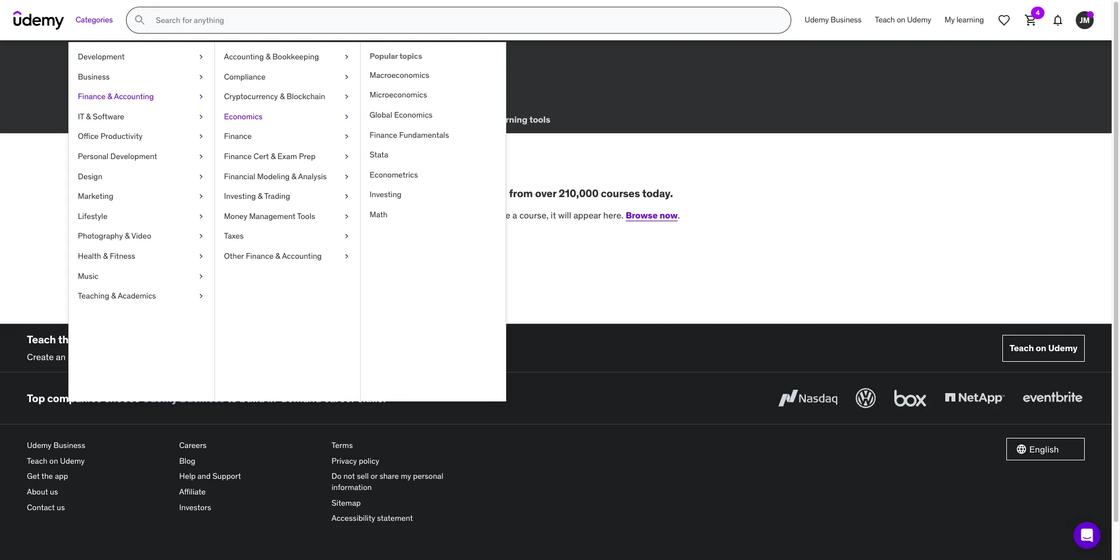 Task type: describe. For each thing, give the bounding box(es) containing it.
taxes link
[[215, 226, 360, 246]]

finance fundamentals
[[370, 130, 449, 140]]

careers blog help and support affiliate investors
[[179, 440, 241, 512]]

economics element
[[360, 43, 506, 401]]

financial modeling & analysis link
[[215, 167, 360, 187]]

sitemap
[[332, 498, 361, 508]]

money management tools
[[224, 211, 315, 221]]

my lists link
[[344, 106, 382, 133]]

submit search image
[[133, 13, 147, 27]]

finance up 'finance cert & exam prep'
[[224, 131, 252, 141]]

office
[[78, 131, 99, 141]]

topics
[[399, 51, 422, 61]]

terms
[[332, 440, 353, 450]]

learning tools link
[[489, 106, 553, 133]]

investing for investing
[[370, 190, 402, 200]]

english button
[[1006, 438, 1085, 460]]

money management tools link
[[215, 207, 360, 226]]

2 vertical spatial udemy business link
[[27, 438, 170, 454]]

information
[[332, 482, 372, 492]]

investing for investing & trading
[[224, 191, 256, 201]]

health
[[78, 251, 101, 261]]

1 vertical spatial online
[[68, 351, 92, 362]]

do
[[332, 471, 342, 481]]

the inside udemy business teach on udemy get the app about us contact us
[[41, 471, 53, 481]]

office productivity link
[[69, 127, 215, 147]]

& for software
[[86, 111, 91, 121]]

help and support link
[[179, 469, 323, 484]]

xsmall image for business
[[197, 71, 206, 82]]

volkswagen image
[[854, 386, 878, 411]]

browse now link
[[626, 209, 678, 221]]

other finance & accounting link
[[215, 246, 360, 266]]

not
[[343, 471, 355, 481]]

fundamentals
[[399, 130, 449, 140]]

jm
[[1080, 15, 1090, 25]]

xsmall image for health & fitness
[[197, 251, 206, 262]]

my for my lists link
[[346, 114, 358, 125]]

teach inside udemy business teach on udemy get the app about us contact us
[[27, 456, 47, 466]]

sitemap link
[[332, 495, 475, 511]]

2 horizontal spatial the
[[240, 351, 253, 362]]

affiliate link
[[179, 484, 323, 500]]

box image
[[892, 386, 929, 411]]

lifestyle link
[[69, 207, 215, 226]]

0 vertical spatial teach on udemy link
[[868, 7, 938, 34]]

finance link
[[215, 127, 360, 147]]

share
[[380, 471, 399, 481]]

1 horizontal spatial economics
[[394, 110, 433, 120]]

marketing link
[[69, 187, 215, 207]]

music link
[[69, 266, 215, 286]]

categories button
[[69, 7, 119, 34]]

on for the topmost teach on udemy link
[[897, 15, 905, 25]]

& for accounting
[[107, 91, 112, 101]]

macroeconomics link
[[361, 65, 506, 85]]

finance cert & exam prep link
[[215, 147, 360, 167]]

academics
[[118, 291, 156, 301]]

fitness
[[110, 251, 135, 261]]

& for video
[[125, 231, 130, 241]]

accessibility statement link
[[332, 511, 475, 526]]

career
[[324, 391, 355, 405]]

build
[[240, 391, 265, 405]]

accounting & bookkeeping link
[[215, 47, 360, 67]]

get the app link
[[27, 469, 170, 484]]

& for academics
[[111, 291, 116, 301]]

global economics link
[[361, 105, 506, 125]]

over
[[535, 187, 556, 200]]

personal development link
[[69, 147, 215, 167]]

0 vertical spatial us
[[50, 487, 58, 497]]

xsmall image for finance cert & exam prep
[[342, 151, 351, 162]]

in-
[[267, 391, 281, 405]]

& right 'cert'
[[271, 151, 276, 161]]

210,000
[[559, 187, 599, 200]]

english
[[1029, 444, 1059, 455]]

notifications image
[[1051, 13, 1065, 27]]

0 vertical spatial udemy business link
[[798, 7, 868, 34]]

netapp image
[[943, 386, 1007, 411]]

music
[[78, 271, 98, 281]]

& down the taxes link
[[275, 251, 280, 261]]

finance & accounting
[[78, 91, 154, 101]]

other finance & accounting
[[224, 251, 322, 261]]

nasdaq image
[[776, 386, 840, 411]]

0 vertical spatial learning
[[957, 15, 984, 25]]

finance & accounting link
[[69, 87, 215, 107]]

design link
[[69, 167, 215, 187]]

shopping cart with 4 items image
[[1024, 13, 1038, 27]]

exam
[[278, 151, 297, 161]]

video
[[94, 351, 116, 362]]

app
[[55, 471, 68, 481]]

finance for finance & accounting
[[78, 91, 106, 101]]

2 vertical spatial accounting
[[282, 251, 322, 261]]

finance fundamentals link
[[361, 125, 506, 145]]

financial
[[224, 171, 255, 181]]

xsmall image for marketing
[[197, 191, 206, 202]]

xsmall image for money management tools
[[342, 211, 351, 222]]

privacy policy link
[[332, 454, 475, 469]]

statement
[[377, 513, 413, 523]]

appear
[[573, 209, 601, 221]]

reach
[[149, 351, 172, 362]]

demand
[[281, 391, 321, 405]]

it & software
[[78, 111, 124, 121]]

business inside udemy business teach on udemy get the app about us contact us
[[53, 440, 85, 450]]

affiliate
[[179, 487, 206, 497]]

you
[[457, 209, 471, 221]]

business link
[[69, 67, 215, 87]]

math
[[370, 209, 387, 220]]

about us link
[[27, 484, 170, 500]]

it
[[78, 111, 84, 121]]

1 vertical spatial teach on udemy link
[[1002, 335, 1085, 362]]

jm link
[[1071, 7, 1098, 34]]

software
[[93, 111, 124, 121]]

0 vertical spatial teach on udemy
[[875, 15, 931, 25]]

xsmall image for personal development
[[197, 151, 206, 162]]

a
[[513, 209, 517, 221]]

taxes
[[224, 231, 244, 241]]

when you purchase a course, it will appear here. browse now .
[[432, 209, 680, 221]]

here.
[[603, 209, 623, 221]]

cryptocurrency
[[224, 91, 278, 101]]

4
[[1036, 8, 1040, 17]]



Task type: vqa. For each thing, say whether or not it's contained in the screenshot.
Bookkeeping
yes



Task type: locate. For each thing, give the bounding box(es) containing it.
1 horizontal spatial the
[[58, 333, 75, 346]]

0 vertical spatial online
[[108, 333, 138, 346]]

learning
[[491, 114, 528, 125]]

xsmall image for taxes
[[342, 231, 351, 242]]

stata
[[370, 150, 388, 160]]

xsmall image for teaching & academics
[[197, 291, 206, 302]]

teach
[[875, 15, 895, 25], [27, 333, 56, 346], [1010, 342, 1034, 353], [27, 456, 47, 466]]

my for my learning link
[[945, 15, 955, 25]]

1 horizontal spatial and
[[282, 351, 297, 362]]

0 horizontal spatial the
[[41, 471, 53, 481]]

xsmall image for development
[[197, 52, 206, 62]]

photography & video
[[78, 231, 151, 241]]

0 horizontal spatial investing
[[224, 191, 256, 201]]

1 vertical spatial on
[[1036, 342, 1046, 353]]

1 horizontal spatial learning
[[466, 187, 507, 200]]

and right help
[[198, 471, 211, 481]]

& down compliance link
[[280, 91, 285, 101]]

xsmall image inside the development 'link'
[[197, 52, 206, 62]]

finance inside "link"
[[370, 130, 397, 140]]

udemy business
[[805, 15, 862, 25]]

my left the wishlist image
[[945, 15, 955, 25]]

online
[[108, 333, 138, 346], [68, 351, 92, 362]]

learning tools
[[491, 114, 550, 125]]

my learning down popular
[[285, 66, 418, 94]]

1 horizontal spatial teach on udemy
[[1010, 342, 1078, 353]]

health & fitness
[[78, 251, 135, 261]]

microeconomics link
[[361, 85, 506, 105]]

on for the middle teach on udemy link
[[1036, 342, 1046, 353]]

econometrics link
[[361, 165, 506, 185]]

photography & video link
[[69, 226, 215, 246]]

my inside my learning link
[[945, 15, 955, 25]]

purchase
[[473, 209, 510, 221]]

wishlist
[[393, 114, 427, 125]]

xsmall image for compliance
[[342, 71, 351, 82]]

careers link
[[179, 438, 323, 454]]

finance cert & exam prep
[[224, 151, 315, 161]]

xsmall image for design
[[197, 171, 206, 182]]

udemy business teach on udemy get the app about us contact us
[[27, 440, 85, 512]]

course, right video on the left bottom of the page
[[118, 351, 147, 362]]

and inside careers blog help and support affiliate investors
[[198, 471, 211, 481]]

blockchain
[[287, 91, 325, 101]]

2 vertical spatial on
[[49, 456, 58, 466]]

1 vertical spatial us
[[57, 502, 65, 512]]

2 horizontal spatial on
[[1036, 342, 1046, 353]]

2 horizontal spatial teach on udemy link
[[1002, 335, 1085, 362]]

careers
[[179, 440, 207, 450]]

1 horizontal spatial online
[[108, 333, 138, 346]]

start learning from over 210,000 courses today.
[[439, 187, 673, 200]]

2 horizontal spatial learning
[[957, 15, 984, 25]]

development link
[[69, 47, 215, 67]]

finance for finance fundamentals
[[370, 130, 397, 140]]

it & software link
[[69, 107, 215, 127]]

an
[[56, 351, 66, 362]]

earn
[[299, 351, 317, 362]]

0 vertical spatial on
[[897, 15, 905, 25]]

browse
[[626, 209, 658, 221]]

xsmall image for finance
[[342, 131, 351, 142]]

us right about
[[50, 487, 58, 497]]

development down office productivity link
[[110, 151, 157, 161]]

contact us link
[[27, 500, 170, 515]]

personal development
[[78, 151, 157, 161]]

0 horizontal spatial teach on udemy
[[875, 15, 931, 25]]

and inside teach the world online create an online video course, reach students across the globe, and earn money
[[282, 351, 297, 362]]

xsmall image inside business link
[[197, 71, 206, 82]]

finance right other
[[246, 251, 274, 261]]

accounting down business link
[[114, 91, 154, 101]]

xsmall image inside music link
[[197, 271, 206, 282]]

investing & trading link
[[215, 187, 360, 207]]

course, inside teach the world online create an online video course, reach students across the globe, and earn money
[[118, 351, 147, 362]]

xsmall image inside office productivity link
[[197, 131, 206, 142]]

& right health on the left of page
[[103, 251, 108, 261]]

2 vertical spatial the
[[41, 471, 53, 481]]

investing down financial
[[224, 191, 256, 201]]

economics link
[[215, 107, 360, 127]]

accounting down the taxes link
[[282, 251, 322, 261]]

my
[[945, 15, 955, 25], [285, 66, 320, 94], [346, 114, 358, 125]]

0 vertical spatial my learning
[[945, 15, 984, 25]]

finance for finance cert & exam prep
[[224, 151, 252, 161]]

xsmall image inside photography & video link
[[197, 231, 206, 242]]

help
[[179, 471, 196, 481]]

stata link
[[361, 145, 506, 165]]

companies
[[47, 391, 102, 405]]

xsmall image for it & software
[[197, 111, 206, 122]]

0 vertical spatial my
[[945, 15, 955, 25]]

1 horizontal spatial teach on udemy link
[[868, 7, 938, 34]]

udemy
[[805, 15, 829, 25], [907, 15, 931, 25], [1048, 342, 1078, 353], [142, 391, 177, 405], [27, 440, 52, 450], [60, 456, 85, 466]]

accounting up compliance
[[224, 52, 264, 62]]

wishlist image
[[997, 13, 1011, 27]]

teaching & academics
[[78, 291, 156, 301]]

2 horizontal spatial my
[[945, 15, 955, 25]]

0 vertical spatial course,
[[519, 209, 549, 221]]

my learning
[[945, 15, 984, 25], [285, 66, 418, 94]]

online right an in the bottom left of the page
[[68, 351, 92, 362]]

0 horizontal spatial my
[[285, 66, 320, 94]]

choose
[[104, 391, 140, 405]]

xsmall image inside design link
[[197, 171, 206, 182]]

tools
[[297, 211, 315, 221]]

xsmall image for music
[[197, 271, 206, 282]]

you have alerts image
[[1087, 11, 1094, 18]]

1 horizontal spatial investing
[[370, 190, 402, 200]]

1 horizontal spatial my learning
[[945, 15, 984, 25]]

1 vertical spatial the
[[240, 351, 253, 362]]

xsmall image inside finance & accounting link
[[197, 91, 206, 102]]

xsmall image for other finance & accounting
[[342, 251, 351, 262]]

xsmall image inside lifestyle link
[[197, 211, 206, 222]]

& for trading
[[258, 191, 263, 201]]

xsmall image inside finance cert & exam prep link
[[342, 151, 351, 162]]

my inside my lists link
[[346, 114, 358, 125]]

xsmall image inside the economics link
[[342, 111, 351, 122]]

about
[[27, 487, 48, 497]]

courses
[[601, 187, 640, 200]]

& right 'teaching'
[[111, 291, 116, 301]]

investing & trading
[[224, 191, 290, 201]]

my learning left the wishlist image
[[945, 15, 984, 25]]

0 horizontal spatial online
[[68, 351, 92, 362]]

trading
[[264, 191, 290, 201]]

1 vertical spatial udemy business link
[[142, 391, 225, 405]]

on inside udemy business teach on udemy get the app about us contact us
[[49, 456, 58, 466]]

xsmall image for cryptocurrency & blockchain
[[342, 91, 351, 102]]

& for bookkeeping
[[266, 52, 271, 62]]

development down categories dropdown button
[[78, 52, 125, 62]]

xsmall image inside compliance link
[[342, 71, 351, 82]]

get
[[27, 471, 40, 481]]

development inside 'link'
[[78, 52, 125, 62]]

investing up math
[[370, 190, 402, 200]]

& for blockchain
[[280, 91, 285, 101]]

xsmall image inside the taxes link
[[342, 231, 351, 242]]

learning left the wishlist image
[[957, 15, 984, 25]]

on
[[897, 15, 905, 25], [1036, 342, 1046, 353], [49, 456, 58, 466]]

economics
[[394, 110, 433, 120], [224, 111, 263, 121]]

1 vertical spatial learning
[[324, 66, 418, 94]]

econometrics
[[370, 170, 418, 180]]

& right it
[[86, 111, 91, 121]]

0 vertical spatial and
[[282, 351, 297, 362]]

online up video on the left bottom of the page
[[108, 333, 138, 346]]

cryptocurrency & blockchain link
[[215, 87, 360, 107]]

cert
[[254, 151, 269, 161]]

teach inside teach the world online create an online video course, reach students across the globe, and earn money
[[27, 333, 56, 346]]

0 vertical spatial development
[[78, 52, 125, 62]]

globe,
[[255, 351, 280, 362]]

lists
[[360, 114, 380, 125]]

prep
[[299, 151, 315, 161]]

& left video
[[125, 231, 130, 241]]

to
[[227, 391, 237, 405]]

1 vertical spatial my learning
[[285, 66, 418, 94]]

cryptocurrency & blockchain
[[224, 91, 325, 101]]

0 vertical spatial the
[[58, 333, 75, 346]]

xsmall image for financial modeling & analysis
[[342, 171, 351, 182]]

1 horizontal spatial my
[[346, 114, 358, 125]]

economics up the finance fundamentals
[[394, 110, 433, 120]]

xsmall image inside it & software link
[[197, 111, 206, 122]]

my learning link
[[938, 7, 991, 34]]

xsmall image for lifestyle
[[197, 211, 206, 222]]

small image
[[1016, 444, 1027, 455]]

blog
[[179, 456, 195, 466]]

eventbrite image
[[1020, 386, 1085, 411]]

xsmall image inside marketing link
[[197, 191, 206, 202]]

xsmall image inside 'health & fitness' link
[[197, 251, 206, 262]]

learning up purchase
[[466, 187, 507, 200]]

the up an in the bottom left of the page
[[58, 333, 75, 346]]

us right 'contact'
[[57, 502, 65, 512]]

global economics
[[370, 110, 433, 120]]

0 horizontal spatial economics
[[224, 111, 263, 121]]

0 horizontal spatial course,
[[118, 351, 147, 362]]

investors link
[[179, 500, 323, 515]]

1 vertical spatial teach on udemy
[[1010, 342, 1078, 353]]

& left bookkeeping
[[266, 52, 271, 62]]

udemy image
[[13, 11, 64, 30]]

0 vertical spatial accounting
[[224, 52, 264, 62]]

productivity
[[100, 131, 142, 141]]

analysis
[[298, 171, 327, 181]]

photography
[[78, 231, 123, 241]]

economics down cryptocurrency
[[224, 111, 263, 121]]

course, right a
[[519, 209, 549, 221]]

or
[[371, 471, 378, 481]]

& for fitness
[[103, 251, 108, 261]]

and left earn
[[282, 351, 297, 362]]

1 vertical spatial and
[[198, 471, 211, 481]]

finance up it & software
[[78, 91, 106, 101]]

finance down global
[[370, 130, 397, 140]]

xsmall image inside financial modeling & analysis link
[[342, 171, 351, 182]]

xsmall image for office productivity
[[197, 131, 206, 142]]

xsmall image inside teaching & academics link
[[197, 291, 206, 302]]

finance
[[78, 91, 106, 101], [370, 130, 397, 140], [224, 131, 252, 141], [224, 151, 252, 161], [246, 251, 274, 261]]

teach the world online create an online video course, reach students across the globe, and earn money
[[27, 333, 346, 362]]

xsmall image inside other finance & accounting link
[[342, 251, 351, 262]]

xsmall image inside money management tools link
[[342, 211, 351, 222]]

& up software
[[107, 91, 112, 101]]

Search for anything text field
[[154, 11, 777, 30]]

other
[[224, 251, 244, 261]]

sell
[[357, 471, 369, 481]]

xsmall image inside personal development link
[[197, 151, 206, 162]]

today.
[[642, 187, 673, 200]]

macroeconomics
[[370, 70, 429, 80]]

1 vertical spatial course,
[[118, 351, 147, 362]]

.
[[678, 209, 680, 221]]

0 horizontal spatial learning
[[324, 66, 418, 94]]

2 vertical spatial learning
[[466, 187, 507, 200]]

0 horizontal spatial on
[[49, 456, 58, 466]]

& left the analysis
[[292, 171, 296, 181]]

money
[[319, 351, 346, 362]]

udemy inside udemy business link
[[805, 15, 829, 25]]

1 vertical spatial my
[[285, 66, 320, 94]]

now
[[660, 209, 678, 221]]

1 horizontal spatial accounting
[[224, 52, 264, 62]]

xsmall image for accounting & bookkeeping
[[342, 52, 351, 62]]

compliance link
[[215, 67, 360, 87]]

xsmall image for finance & accounting
[[197, 91, 206, 102]]

1 vertical spatial development
[[110, 151, 157, 161]]

blog link
[[179, 454, 323, 469]]

my left lists
[[346, 114, 358, 125]]

accounting & bookkeeping
[[224, 52, 319, 62]]

the right get
[[41, 471, 53, 481]]

0 horizontal spatial my learning
[[285, 66, 418, 94]]

2 vertical spatial my
[[346, 114, 358, 125]]

xsmall image inside accounting & bookkeeping link
[[342, 52, 351, 62]]

my down bookkeeping
[[285, 66, 320, 94]]

categories
[[76, 15, 113, 25]]

learning down popular
[[324, 66, 418, 94]]

xsmall image inside the investing & trading link
[[342, 191, 351, 202]]

teach on udemy link
[[868, 7, 938, 34], [1002, 335, 1085, 362], [27, 454, 170, 469]]

xsmall image for economics
[[342, 111, 351, 122]]

xsmall image
[[197, 52, 206, 62], [342, 52, 351, 62], [342, 71, 351, 82], [342, 91, 351, 102], [342, 111, 351, 122], [197, 151, 206, 162], [342, 151, 351, 162], [197, 171, 206, 182], [342, 171, 351, 182], [197, 211, 206, 222], [342, 211, 351, 222], [197, 231, 206, 242], [197, 251, 206, 262], [197, 271, 206, 282], [197, 291, 206, 302]]

terms link
[[332, 438, 475, 454]]

my learning inside my learning link
[[945, 15, 984, 25]]

0 horizontal spatial accounting
[[114, 91, 154, 101]]

xsmall image for investing & trading
[[342, 191, 351, 202]]

2 horizontal spatial accounting
[[282, 251, 322, 261]]

2 vertical spatial teach on udemy link
[[27, 454, 170, 469]]

will
[[558, 209, 571, 221]]

0 horizontal spatial and
[[198, 471, 211, 481]]

& left trading
[[258, 191, 263, 201]]

xsmall image for photography & video
[[197, 231, 206, 242]]

1 vertical spatial accounting
[[114, 91, 154, 101]]

1 horizontal spatial on
[[897, 15, 905, 25]]

xsmall image
[[197, 71, 206, 82], [197, 91, 206, 102], [197, 111, 206, 122], [197, 131, 206, 142], [342, 131, 351, 142], [197, 191, 206, 202], [342, 191, 351, 202], [342, 231, 351, 242], [342, 251, 351, 262]]

finance up financial
[[224, 151, 252, 161]]

0 horizontal spatial teach on udemy link
[[27, 454, 170, 469]]

xsmall image inside cryptocurrency & blockchain link
[[342, 91, 351, 102]]

when
[[432, 209, 455, 221]]

xsmall image inside finance link
[[342, 131, 351, 142]]

1 horizontal spatial course,
[[519, 209, 549, 221]]

the left the globe,
[[240, 351, 253, 362]]

across
[[211, 351, 238, 362]]

investing inside "link"
[[370, 190, 402, 200]]



